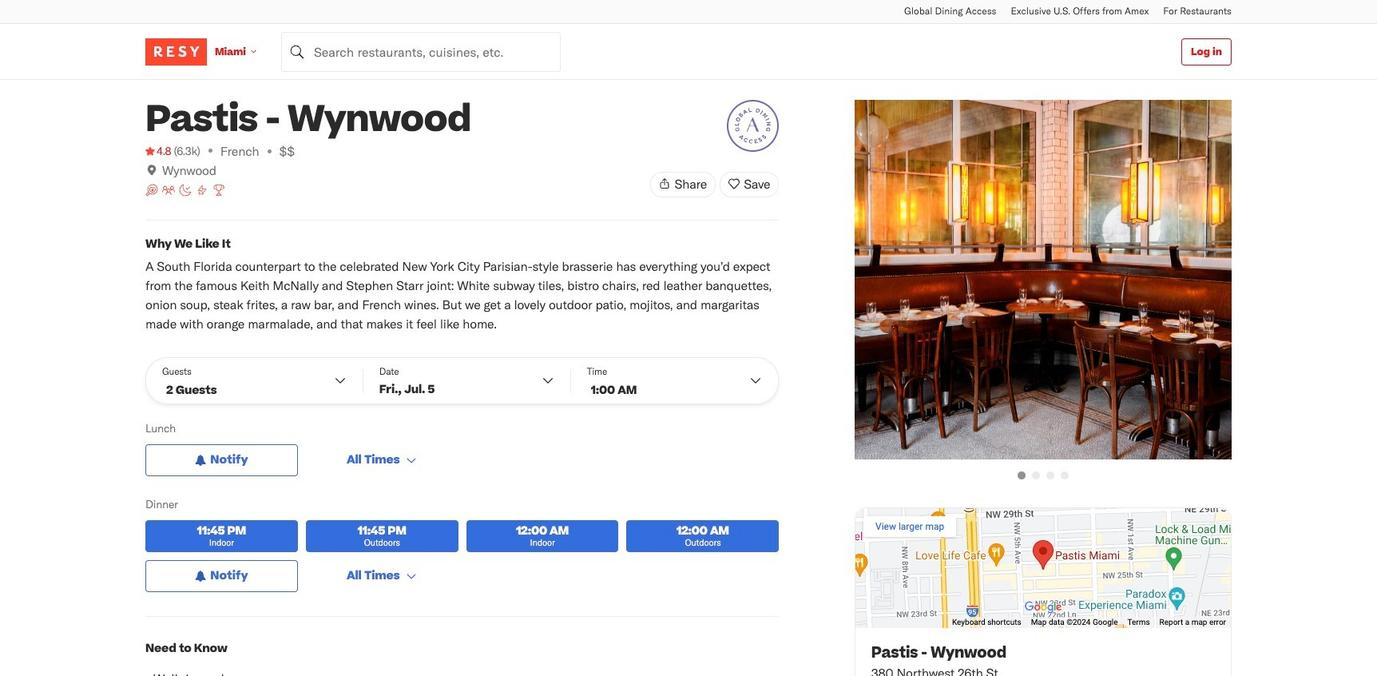 Task type: describe. For each thing, give the bounding box(es) containing it.
4.8 out of 5 stars image
[[145, 143, 171, 159]]

Search restaurants, cuisines, etc. text field
[[281, 32, 561, 72]]



Task type: locate. For each thing, give the bounding box(es) containing it.
None field
[[281, 32, 561, 72]]



Task type: vqa. For each thing, say whether or not it's contained in the screenshot.
4.8 OUT OF 5 STARS icon
yes



